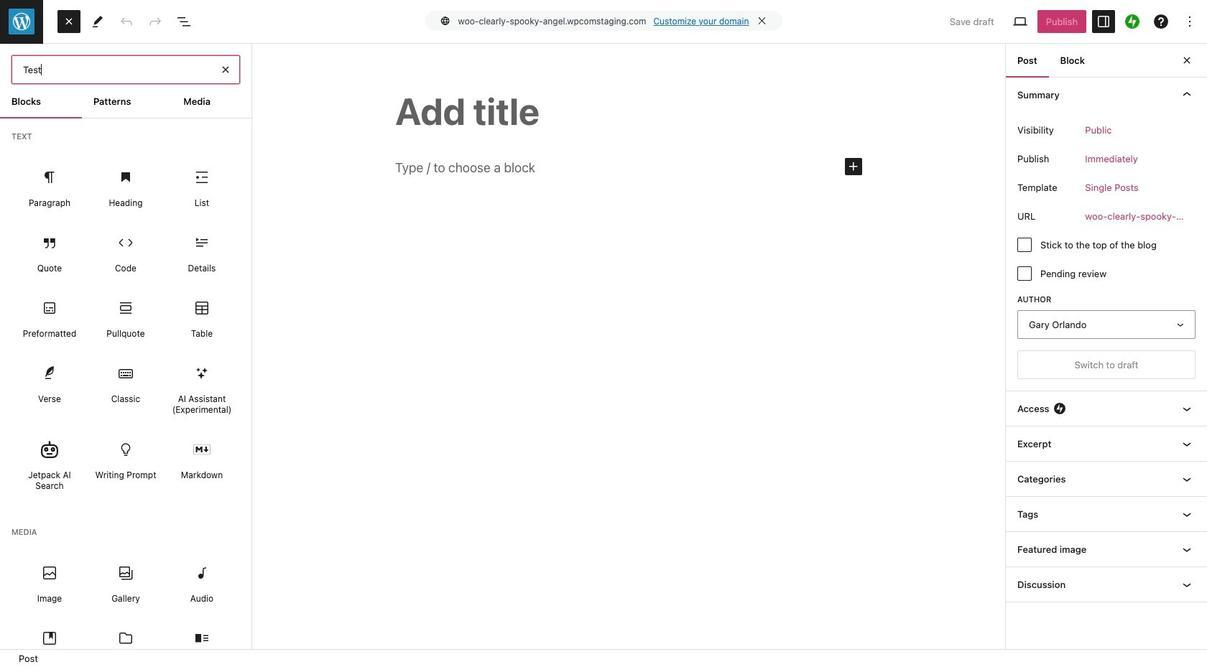 Task type: describe. For each thing, give the bounding box(es) containing it.
close settings image
[[1179, 52, 1196, 69]]

reset search image
[[217, 61, 234, 78]]

undo image
[[118, 13, 135, 30]]

Search search field
[[12, 55, 217, 84]]

editor content region
[[252, 44, 1006, 650]]

view image
[[1012, 13, 1029, 30]]

0 horizontal spatial tab list
[[0, 84, 252, 119]]

1 horizontal spatial tab list
[[1007, 43, 1097, 78]]

toggle block inserter image
[[57, 9, 81, 34]]

tools image
[[89, 13, 106, 30]]



Task type: vqa. For each thing, say whether or not it's contained in the screenshot.
"tab panel"
yes



Task type: locate. For each thing, give the bounding box(es) containing it.
None checkbox
[[1018, 238, 1032, 253]]

settings image
[[1096, 13, 1113, 30]]

text list box
[[12, 155, 240, 503]]

media list box
[[12, 551, 240, 668]]

options image
[[1182, 13, 1199, 30]]

1 vertical spatial tab list
[[0, 84, 252, 119]]

None checkbox
[[1018, 267, 1032, 281]]

help image
[[1153, 13, 1170, 30]]

0 vertical spatial tab list
[[1007, 43, 1097, 78]]

document overview image
[[175, 13, 193, 30]]

tab panel
[[1007, 77, 1208, 603]]

tab list
[[1007, 43, 1097, 78], [0, 84, 252, 119]]

redo image
[[147, 13, 164, 30]]

jetpack image
[[1126, 14, 1140, 29]]



